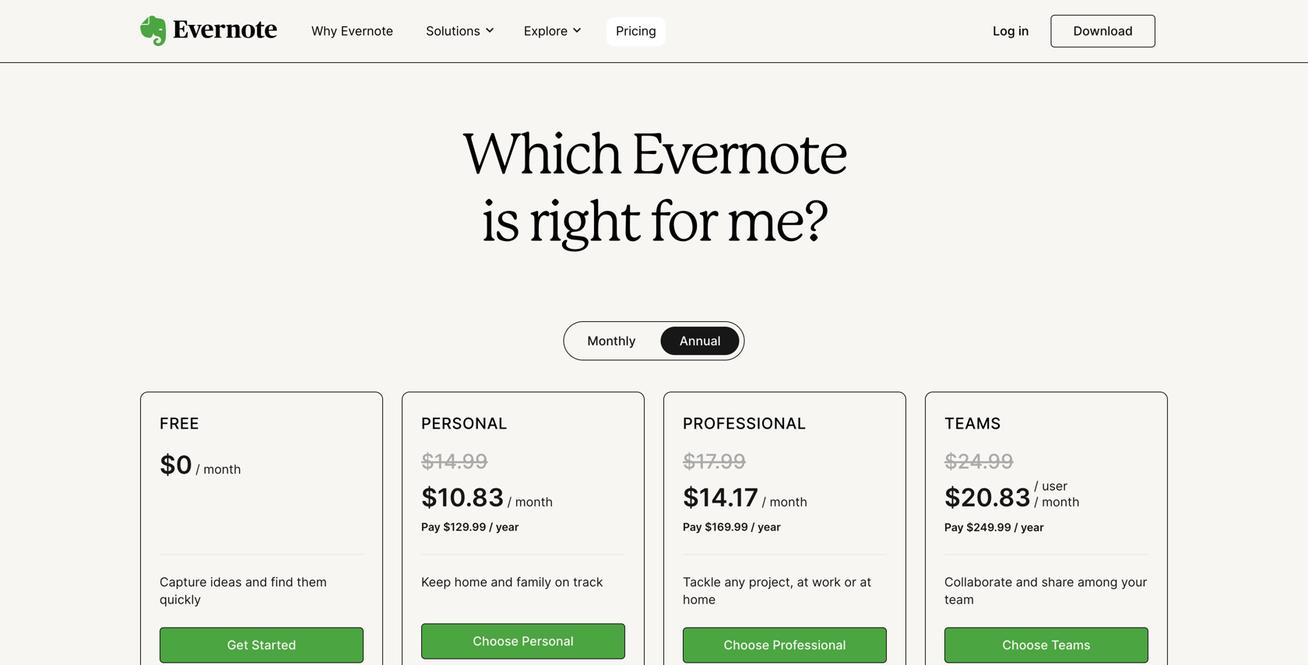 Task type: vqa. For each thing, say whether or not it's contained in the screenshot.
Annual button
yes



Task type: describe. For each thing, give the bounding box(es) containing it.
explore button
[[519, 22, 588, 40]]

or
[[845, 575, 857, 590]]

monthly button
[[569, 327, 655, 356]]

$ for 17.99
[[683, 450, 696, 474]]

collaborate
[[945, 575, 1013, 590]]

2 at from the left
[[860, 575, 872, 590]]

$ for 10.83
[[421, 483, 438, 513]]

why evernote
[[312, 23, 393, 39]]

solutions
[[426, 23, 480, 38]]

and for personal
[[491, 575, 513, 590]]

evernote logo image
[[140, 16, 277, 47]]

169.99
[[712, 521, 748, 534]]

pay for 20.83
[[945, 521, 964, 534]]

is right for me?
[[481, 199, 828, 252]]

in
[[1019, 23, 1029, 39]]

$ for 24.99
[[945, 450, 958, 474]]

pay for 14.17
[[683, 521, 702, 534]]

tackle
[[683, 575, 721, 590]]

pay $ 249.99 / year
[[945, 521, 1044, 534]]

20.83
[[961, 483, 1031, 513]]

log in link
[[984, 17, 1039, 46]]

/ right 129.99 on the bottom left
[[489, 521, 493, 534]]

is
[[481, 199, 518, 252]]

find
[[271, 575, 293, 590]]

log in
[[993, 23, 1029, 39]]

10.83
[[438, 483, 504, 513]]

log
[[993, 23, 1015, 39]]

$ down 10.83
[[443, 521, 450, 534]]

17.99
[[696, 450, 746, 474]]

/ right "249.99"
[[1014, 521, 1018, 534]]

month for 10.83
[[515, 495, 553, 510]]

24.99
[[958, 450, 1014, 474]]

choose professional link
[[683, 628, 887, 664]]

pay $ 129.99 / year
[[421, 521, 519, 534]]

month inside the $ 20.83 / user / month
[[1042, 495, 1080, 510]]

/ left user
[[1034, 479, 1039, 494]]

pay $ 169.99 / year
[[683, 521, 781, 534]]

/ inside $ 14.17 / month
[[762, 495, 766, 510]]

$ 17.99
[[683, 450, 746, 474]]

tackle any project, at work or at home
[[683, 575, 872, 608]]

choose personal link
[[421, 624, 625, 660]]

get started
[[227, 638, 296, 653]]

which evernote
[[462, 132, 846, 185]]

evernote for which evernote
[[631, 132, 846, 185]]

on
[[555, 575, 570, 590]]

1 horizontal spatial personal
[[522, 634, 574, 650]]

explore
[[524, 23, 568, 38]]

for
[[650, 199, 716, 252]]

choose for 14.17
[[724, 638, 770, 653]]

why
[[312, 23, 337, 39]]

month for 0
[[204, 462, 241, 477]]

$ 14.99
[[421, 450, 488, 474]]

capture ideas and find them quickly
[[160, 575, 327, 608]]

get
[[227, 638, 248, 653]]

249.99
[[974, 521, 1012, 534]]

annual
[[680, 334, 721, 349]]

solutions button
[[421, 22, 501, 40]]

family
[[517, 575, 552, 590]]

0 vertical spatial personal
[[421, 414, 508, 433]]

capture
[[160, 575, 207, 590]]

$ 14.17 / month
[[683, 483, 808, 513]]

evernote for why evernote
[[341, 23, 393, 39]]

keep
[[421, 575, 451, 590]]

collaborate and share among your team
[[945, 575, 1148, 608]]

teams
[[945, 414, 1001, 433]]

/ inside '$ 0 / month'
[[196, 462, 200, 477]]

$ down 20.83
[[967, 521, 974, 534]]



Task type: locate. For each thing, give the bounding box(es) containing it.
$ up $ 14.17 / month
[[683, 450, 696, 474]]

2 horizontal spatial year
[[1021, 521, 1044, 534]]

why evernote link
[[302, 17, 403, 46]]

1 horizontal spatial and
[[491, 575, 513, 590]]

choose professional
[[724, 638, 846, 653]]

1 vertical spatial personal
[[522, 634, 574, 650]]

month for 14.17
[[770, 495, 808, 510]]

and inside capture ideas and find them quickly
[[245, 575, 267, 590]]

pay left 169.99 at the right bottom of the page
[[683, 521, 702, 534]]

1 horizontal spatial year
[[758, 521, 781, 534]]

3 and from the left
[[1016, 575, 1038, 590]]

teams
[[1052, 638, 1091, 653]]

month inside $ 14.17 / month
[[770, 495, 808, 510]]

$ 10.83 / month
[[421, 483, 553, 513]]

choose for 20.83
[[1003, 638, 1048, 653]]

which
[[462, 132, 621, 185]]

user
[[1042, 479, 1068, 494]]

$ for 20.83
[[945, 483, 961, 513]]

pricing
[[616, 23, 656, 39]]

evernote up me?
[[631, 132, 846, 185]]

choose for 10.83
[[473, 634, 519, 650]]

$ 24.99
[[945, 450, 1014, 474]]

any
[[725, 575, 746, 590]]

track
[[573, 575, 603, 590]]

year for 20.83
[[1021, 521, 1044, 534]]

month inside $ 10.83 / month
[[515, 495, 553, 510]]

0 horizontal spatial home
[[455, 575, 487, 590]]

me?
[[726, 199, 828, 252]]

$ for 14.99
[[421, 450, 434, 474]]

quickly
[[160, 593, 201, 608]]

professional down tackle any project, at work or at home
[[773, 638, 846, 653]]

$ down 14.17
[[705, 521, 712, 534]]

14.99
[[434, 450, 488, 474]]

pricing link
[[607, 17, 666, 46]]

choose teams
[[1003, 638, 1091, 653]]

personal up 14.99
[[421, 414, 508, 433]]

work
[[812, 575, 841, 590]]

annual button
[[661, 327, 740, 356]]

month inside '$ 0 / month'
[[204, 462, 241, 477]]

team
[[945, 593, 974, 608]]

1 horizontal spatial choose
[[724, 638, 770, 653]]

1 vertical spatial professional
[[773, 638, 846, 653]]

month right '0'
[[204, 462, 241, 477]]

month right 14.17
[[770, 495, 808, 510]]

$ down the teams at bottom right
[[945, 450, 958, 474]]

/ inside $ 10.83 / month
[[507, 495, 512, 510]]

among
[[1078, 575, 1118, 590]]

$ up $ 10.83 / month
[[421, 450, 434, 474]]

0 horizontal spatial at
[[797, 575, 809, 590]]

at right or
[[860, 575, 872, 590]]

home
[[455, 575, 487, 590], [683, 593, 716, 608]]

professional
[[683, 414, 807, 433], [773, 638, 846, 653]]

$ for 14.17
[[683, 483, 699, 513]]

2 and from the left
[[491, 575, 513, 590]]

$ 20.83 / user / month
[[945, 479, 1080, 513]]

right
[[528, 199, 640, 252]]

/ right '0'
[[196, 462, 200, 477]]

year down the $ 20.83 / user / month
[[1021, 521, 1044, 534]]

1 horizontal spatial at
[[860, 575, 872, 590]]

$ down free
[[160, 450, 176, 480]]

and left family
[[491, 575, 513, 590]]

month
[[204, 462, 241, 477], [515, 495, 553, 510], [770, 495, 808, 510], [1042, 495, 1080, 510]]

monthly
[[588, 334, 636, 349]]

month right 10.83
[[515, 495, 553, 510]]

choose personal
[[473, 634, 574, 650]]

0 horizontal spatial year
[[496, 521, 519, 534]]

0 horizontal spatial choose
[[473, 634, 519, 650]]

and
[[245, 575, 267, 590], [491, 575, 513, 590], [1016, 575, 1038, 590]]

129.99
[[450, 521, 486, 534]]

home inside tackle any project, at work or at home
[[683, 593, 716, 608]]

1 horizontal spatial home
[[683, 593, 716, 608]]

14.17
[[699, 483, 759, 513]]

1 horizontal spatial evernote
[[631, 132, 846, 185]]

$ down $ 17.99
[[683, 483, 699, 513]]

/ right 20.83
[[1034, 495, 1039, 510]]

professional up 17.99
[[683, 414, 807, 433]]

at left work
[[797, 575, 809, 590]]

$
[[421, 450, 434, 474], [683, 450, 696, 474], [945, 450, 958, 474], [160, 450, 176, 480], [421, 483, 438, 513], [683, 483, 699, 513], [945, 483, 961, 513], [443, 521, 450, 534], [705, 521, 712, 534], [967, 521, 974, 534]]

$ inside the $ 20.83 / user / month
[[945, 483, 961, 513]]

/
[[196, 462, 200, 477], [1034, 479, 1039, 494], [507, 495, 512, 510], [762, 495, 766, 510], [1034, 495, 1039, 510], [489, 521, 493, 534], [751, 521, 755, 534], [1014, 521, 1018, 534]]

home down tackle
[[683, 593, 716, 608]]

1 vertical spatial evernote
[[631, 132, 846, 185]]

personal down family
[[522, 634, 574, 650]]

download link
[[1051, 15, 1156, 48]]

ideas
[[210, 575, 242, 590]]

$ for 0
[[160, 450, 176, 480]]

free
[[160, 414, 199, 433]]

pay
[[421, 521, 441, 534], [683, 521, 702, 534], [945, 521, 964, 534]]

$ 0 / month
[[160, 450, 241, 480]]

year down $ 14.17 / month
[[758, 521, 781, 534]]

evernote right "why"
[[341, 23, 393, 39]]

and inside the collaborate and share among your team
[[1016, 575, 1038, 590]]

and left find
[[245, 575, 267, 590]]

get started link
[[160, 628, 364, 664]]

0 horizontal spatial evernote
[[341, 23, 393, 39]]

0 horizontal spatial and
[[245, 575, 267, 590]]

choose left teams
[[1003, 638, 1048, 653]]

pay for 10.83
[[421, 521, 441, 534]]

0
[[176, 450, 192, 480]]

choose
[[473, 634, 519, 650], [724, 638, 770, 653], [1003, 638, 1048, 653]]

and left share
[[1016, 575, 1038, 590]]

pay left 129.99 on the bottom left
[[421, 521, 441, 534]]

choose down tackle any project, at work or at home
[[724, 638, 770, 653]]

0 horizontal spatial pay
[[421, 521, 441, 534]]

personal
[[421, 414, 508, 433], [522, 634, 574, 650]]

0 vertical spatial home
[[455, 575, 487, 590]]

1 horizontal spatial pay
[[683, 521, 702, 534]]

evernote
[[341, 23, 393, 39], [631, 132, 846, 185]]

project,
[[749, 575, 794, 590]]

year for 10.83
[[496, 521, 519, 534]]

1 and from the left
[[245, 575, 267, 590]]

them
[[297, 575, 327, 590]]

0 horizontal spatial personal
[[421, 414, 508, 433]]

2 horizontal spatial pay
[[945, 521, 964, 534]]

download
[[1074, 23, 1133, 39]]

2 horizontal spatial and
[[1016, 575, 1038, 590]]

/ right 14.17
[[762, 495, 766, 510]]

1 vertical spatial home
[[683, 593, 716, 608]]

/ right 10.83
[[507, 495, 512, 510]]

choose teams link
[[945, 628, 1149, 664]]

month down user
[[1042, 495, 1080, 510]]

and for free
[[245, 575, 267, 590]]

/ right 169.99 at the right bottom of the page
[[751, 521, 755, 534]]

$ down "$ 24.99"
[[945, 483, 961, 513]]

0 vertical spatial professional
[[683, 414, 807, 433]]

home right the keep
[[455, 575, 487, 590]]

choose down the keep home and family on track
[[473, 634, 519, 650]]

started
[[252, 638, 296, 653]]

at
[[797, 575, 809, 590], [860, 575, 872, 590]]

year
[[496, 521, 519, 534], [758, 521, 781, 534], [1021, 521, 1044, 534]]

keep home and family on track
[[421, 575, 603, 590]]

$ down $ 14.99
[[421, 483, 438, 513]]

pay left "249.99"
[[945, 521, 964, 534]]

0 vertical spatial evernote
[[341, 23, 393, 39]]

year down $ 10.83 / month
[[496, 521, 519, 534]]

share
[[1042, 575, 1074, 590]]

your
[[1122, 575, 1148, 590]]

1 at from the left
[[797, 575, 809, 590]]

2 horizontal spatial choose
[[1003, 638, 1048, 653]]

year for 14.17
[[758, 521, 781, 534]]



